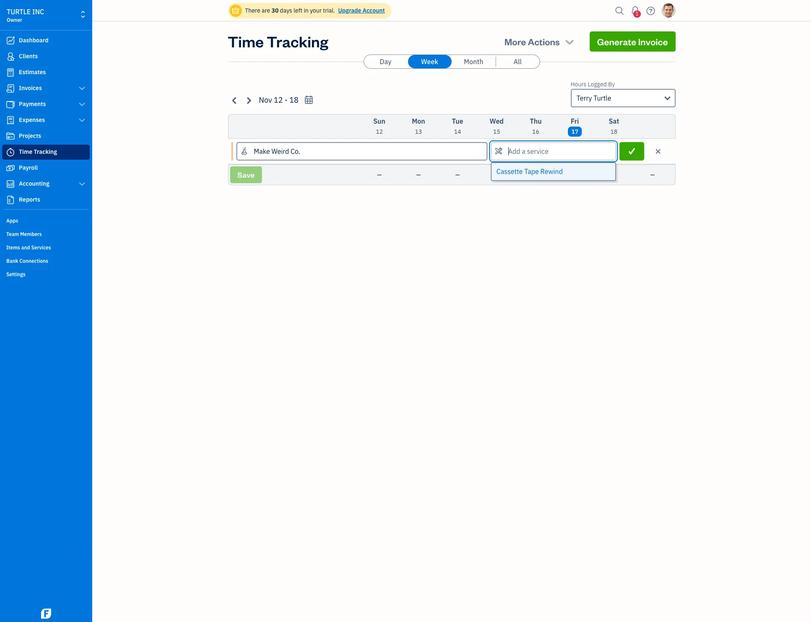 Task type: vqa. For each thing, say whether or not it's contained in the screenshot.
bottom Time Tracking
yes



Task type: describe. For each thing, give the bounding box(es) containing it.
dashboard
[[19, 37, 49, 44]]

terry turtle button
[[571, 89, 676, 107]]

17
[[572, 128, 579, 136]]

team members link
[[2, 228, 90, 240]]

hours logged by
[[571, 81, 615, 88]]

accounting
[[19, 180, 49, 188]]

13
[[415, 128, 422, 136]]

upgrade
[[338, 7, 362, 14]]

choose a date image
[[304, 95, 314, 105]]

1 horizontal spatial tracking
[[267, 31, 329, 51]]

wed
[[490, 117, 504, 125]]

hours
[[571, 81, 587, 88]]

16
[[533, 128, 540, 136]]

trial.
[[323, 7, 335, 14]]

7 — from the left
[[612, 171, 617, 179]]

4 — from the left
[[495, 171, 499, 179]]

1
[[636, 10, 639, 17]]

invoices link
[[2, 81, 90, 96]]

tue
[[452, 117, 464, 125]]

items and services
[[6, 245, 51, 251]]

in
[[304, 7, 309, 14]]

settings
[[6, 271, 26, 278]]

generate invoice
[[598, 36, 669, 47]]

and
[[21, 245, 30, 251]]

turtle
[[594, 94, 612, 102]]

money image
[[5, 164, 16, 172]]

bank connections link
[[2, 255, 90, 267]]

12 for sun
[[376, 128, 383, 136]]

fri 17
[[571, 117, 580, 136]]

time tracking inside "link"
[[19, 148, 57, 156]]

settings link
[[2, 268, 90, 281]]

generate
[[598, 36, 637, 47]]

Add a client or project text field
[[237, 143, 487, 160]]

payroll
[[19, 164, 38, 172]]

days
[[280, 7, 292, 14]]

crown image
[[231, 6, 240, 15]]

bank connections
[[6, 258, 48, 264]]

services
[[31, 245, 51, 251]]

sat 18
[[609, 117, 620, 136]]

by
[[609, 81, 615, 88]]

chevron large down image for expenses
[[78, 117, 86, 124]]

-
[[285, 95, 288, 105]]

terry turtle
[[577, 94, 612, 102]]

expense image
[[5, 116, 16, 125]]

15
[[494, 128, 501, 136]]

dashboard link
[[2, 33, 90, 48]]

connections
[[19, 258, 48, 264]]

18 inside sat 18
[[611, 128, 618, 136]]

mon
[[412, 117, 425, 125]]

go to help image
[[645, 4, 658, 17]]

day link
[[364, 55, 408, 68]]

nov
[[259, 95, 272, 105]]

more actions button
[[497, 31, 583, 52]]

rewind
[[541, 167, 563, 176]]

reports
[[19, 196, 40, 203]]

payment image
[[5, 100, 16, 109]]

time tracking link
[[2, 145, 90, 160]]

cassette
[[497, 167, 523, 176]]

1 horizontal spatial time tracking
[[228, 31, 329, 51]]

are
[[262, 7, 270, 14]]

6 — from the left
[[573, 171, 578, 179]]

time inside "link"
[[19, 148, 32, 156]]

1 button
[[629, 2, 643, 19]]

tue 14
[[452, 117, 464, 136]]

next week image
[[244, 95, 254, 105]]

expenses
[[19, 116, 45, 124]]

client image
[[5, 52, 16, 61]]

estimates link
[[2, 65, 90, 80]]

fri
[[571, 117, 580, 125]]

apps
[[6, 218, 18, 224]]

turtle inc owner
[[7, 8, 44, 23]]

chevron large down image for accounting
[[78, 181, 86, 188]]

all
[[514, 57, 522, 66]]

clients
[[19, 52, 38, 60]]

chevron large down image for payments
[[78, 101, 86, 108]]

items
[[6, 245, 20, 251]]

expenses link
[[2, 113, 90, 128]]

1 horizontal spatial time
[[228, 31, 264, 51]]

dashboard image
[[5, 37, 16, 45]]

tracking inside "link"
[[34, 148, 57, 156]]

week link
[[408, 55, 452, 68]]



Task type: locate. For each thing, give the bounding box(es) containing it.
payments
[[19, 100, 46, 108]]

there
[[245, 7, 260, 14]]

0 vertical spatial 18
[[290, 95, 299, 105]]

chevron large down image inside the payments link
[[78, 101, 86, 108]]

chevron large down image
[[78, 101, 86, 108], [78, 181, 86, 188]]

time down there
[[228, 31, 264, 51]]

chevron large down image
[[78, 85, 86, 92], [78, 117, 86, 124]]

invoice image
[[5, 84, 16, 93]]

project image
[[5, 132, 16, 141]]

2 — from the left
[[417, 171, 421, 179]]

left
[[294, 7, 303, 14]]

30
[[272, 7, 279, 14]]

main element
[[0, 0, 113, 623]]

projects link
[[2, 129, 90, 144]]

owner
[[7, 17, 22, 23]]

your
[[310, 7, 322, 14]]

month
[[464, 57, 484, 66]]

1 vertical spatial chevron large down image
[[78, 181, 86, 188]]

search image
[[614, 4, 627, 17]]

Add a service text field
[[492, 143, 616, 160]]

0 vertical spatial chevron large down image
[[78, 101, 86, 108]]

1 vertical spatial time
[[19, 148, 32, 156]]

account
[[363, 7, 385, 14]]

chevron large down image down the payments link on the left top of the page
[[78, 117, 86, 124]]

0 vertical spatial time
[[228, 31, 264, 51]]

payments link
[[2, 97, 90, 112]]

time tracking down projects link
[[19, 148, 57, 156]]

12 left -
[[274, 95, 283, 105]]

tracking down left
[[267, 31, 329, 51]]

2 chevron large down image from the top
[[78, 181, 86, 188]]

cancel image
[[655, 146, 663, 156]]

18 right -
[[290, 95, 299, 105]]

items and services link
[[2, 241, 90, 254]]

0 horizontal spatial 18
[[290, 95, 299, 105]]

apps link
[[2, 214, 90, 227]]

tracking
[[267, 31, 329, 51], [34, 148, 57, 156]]

day
[[380, 57, 392, 66]]

more actions
[[505, 36, 560, 47]]

projects
[[19, 132, 41, 140]]

12
[[274, 95, 283, 105], [376, 128, 383, 136]]

invoice
[[639, 36, 669, 47]]

8 — from the left
[[651, 171, 656, 179]]

1 horizontal spatial 12
[[376, 128, 383, 136]]

reports link
[[2, 193, 90, 208]]

logged
[[588, 81, 607, 88]]

chevron large down image inside expenses 'link'
[[78, 117, 86, 124]]

time tracking down 30 on the left top of page
[[228, 31, 329, 51]]

12 for nov
[[274, 95, 283, 105]]

1 — from the left
[[377, 171, 382, 179]]

tracking down projects link
[[34, 148, 57, 156]]

1 vertical spatial tracking
[[34, 148, 57, 156]]

chevron large down image down 'estimates' link
[[78, 85, 86, 92]]

sun
[[374, 117, 386, 125]]

0 vertical spatial 12
[[274, 95, 283, 105]]

0 vertical spatial time tracking
[[228, 31, 329, 51]]

estimate image
[[5, 68, 16, 77]]

payroll link
[[2, 161, 90, 176]]

18
[[290, 95, 299, 105], [611, 128, 618, 136]]

week
[[421, 57, 439, 66]]

save row image
[[628, 147, 637, 156]]

chevron large down image for invoices
[[78, 85, 86, 92]]

2 chevron large down image from the top
[[78, 117, 86, 124]]

0 horizontal spatial 12
[[274, 95, 283, 105]]

1 vertical spatial 12
[[376, 128, 383, 136]]

time right the timer icon
[[19, 148, 32, 156]]

chevron large down image up reports link
[[78, 181, 86, 188]]

report image
[[5, 196, 16, 204]]

1 horizontal spatial 18
[[611, 128, 618, 136]]

0 horizontal spatial tracking
[[34, 148, 57, 156]]

chart image
[[5, 180, 16, 188]]

accounting link
[[2, 177, 90, 192]]

invoices
[[19, 84, 42, 92]]

0 horizontal spatial time tracking
[[19, 148, 57, 156]]

1 vertical spatial 18
[[611, 128, 618, 136]]

mon 13
[[412, 117, 425, 136]]

cassette tape rewind list box
[[492, 163, 616, 180]]

all link
[[496, 55, 540, 68]]

bank
[[6, 258, 18, 264]]

time
[[228, 31, 264, 51], [19, 148, 32, 156]]

previous week image
[[230, 95, 240, 105]]

actions
[[528, 36, 560, 47]]

tape
[[525, 167, 539, 176]]

1 chevron large down image from the top
[[78, 101, 86, 108]]

upgrade account link
[[337, 7, 385, 14]]

more
[[505, 36, 526, 47]]

time tracking
[[228, 31, 329, 51], [19, 148, 57, 156]]

18 down sat
[[611, 128, 618, 136]]

team
[[6, 231, 19, 237]]

sun 12
[[374, 117, 386, 136]]

estimates
[[19, 68, 46, 76]]

nov 12 - 18
[[259, 95, 299, 105]]

clients link
[[2, 49, 90, 64]]

12 down sun
[[376, 128, 383, 136]]

there are 30 days left in your trial. upgrade account
[[245, 7, 385, 14]]

inc
[[32, 8, 44, 16]]

sat
[[609, 117, 620, 125]]

turtle
[[7, 8, 31, 16]]

cassette tape rewind
[[497, 167, 563, 176]]

1 chevron large down image from the top
[[78, 85, 86, 92]]

wed 15
[[490, 117, 504, 136]]

—
[[377, 171, 382, 179], [417, 171, 421, 179], [456, 171, 460, 179], [495, 171, 499, 179], [534, 171, 539, 179], [573, 171, 578, 179], [612, 171, 617, 179], [651, 171, 656, 179]]

14
[[454, 128, 462, 136]]

thu
[[530, 117, 542, 125]]

freshbooks image
[[39, 609, 53, 619]]

chevrondown image
[[564, 36, 576, 47]]

thu 16
[[530, 117, 542, 136]]

terry
[[577, 94, 593, 102]]

0 vertical spatial tracking
[[267, 31, 329, 51]]

5 — from the left
[[534, 171, 539, 179]]

timer image
[[5, 148, 16, 156]]

generate invoice button
[[590, 31, 676, 52]]

members
[[20, 231, 42, 237]]

0 vertical spatial chevron large down image
[[78, 85, 86, 92]]

1 vertical spatial chevron large down image
[[78, 117, 86, 124]]

month link
[[452, 55, 496, 68]]

1 vertical spatial time tracking
[[19, 148, 57, 156]]

3 — from the left
[[456, 171, 460, 179]]

chevron large down image down invoices link
[[78, 101, 86, 108]]

cassette tape rewind option
[[492, 163, 616, 180]]

team members
[[6, 231, 42, 237]]

0 horizontal spatial time
[[19, 148, 32, 156]]

12 inside sun 12
[[376, 128, 383, 136]]



